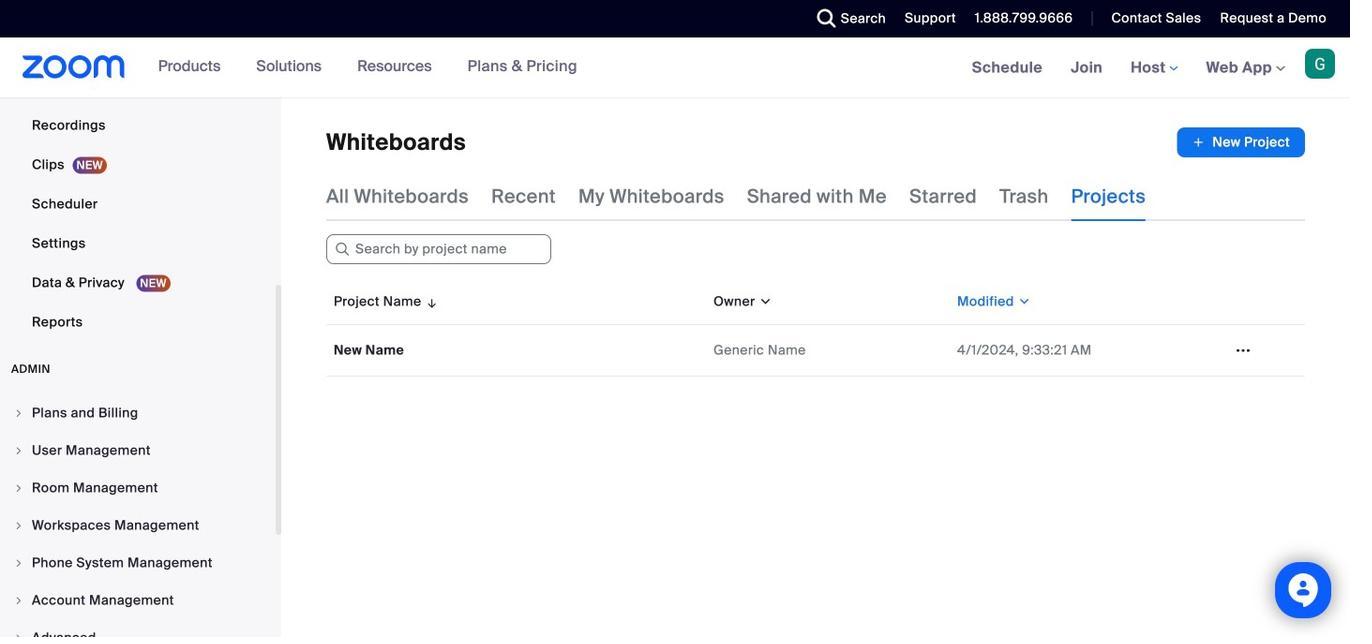 Task type: vqa. For each thing, say whether or not it's contained in the screenshot.
Tabs of meeting tab list
no



Task type: locate. For each thing, give the bounding box(es) containing it.
application
[[326, 280, 1306, 377]]

menu item
[[0, 396, 276, 431], [0, 433, 276, 469], [0, 471, 276, 506], [0, 508, 276, 544], [0, 546, 276, 582], [0, 583, 276, 619], [0, 621, 276, 638]]

right image
[[13, 408, 24, 419], [13, 446, 24, 457], [13, 521, 24, 532], [13, 558, 24, 569], [13, 596, 24, 607], [13, 633, 24, 638]]

2 menu item from the top
[[0, 433, 276, 469]]

right image
[[13, 483, 24, 494]]

2 right image from the top
[[13, 446, 24, 457]]

add image
[[1192, 133, 1205, 152]]

banner
[[0, 38, 1351, 99]]

zoom logo image
[[23, 55, 125, 79]]

product information navigation
[[144, 38, 592, 98]]

1 menu item from the top
[[0, 396, 276, 431]]

down image
[[756, 293, 773, 311]]

admin menu menu
[[0, 396, 276, 638]]

6 right image from the top
[[13, 633, 24, 638]]

profile picture image
[[1306, 49, 1336, 79]]

personal menu menu
[[0, 0, 276, 343]]

4 right image from the top
[[13, 558, 24, 569]]



Task type: describe. For each thing, give the bounding box(es) containing it.
7 menu item from the top
[[0, 621, 276, 638]]

1 right image from the top
[[13, 408, 24, 419]]

6 menu item from the top
[[0, 583, 276, 619]]

3 menu item from the top
[[0, 471, 276, 506]]

5 right image from the top
[[13, 596, 24, 607]]

3 right image from the top
[[13, 521, 24, 532]]

Search text field
[[326, 234, 552, 264]]

tabs of all whiteboard page tab list
[[326, 173, 1146, 221]]

side navigation navigation
[[0, 0, 281, 638]]

4 menu item from the top
[[0, 508, 276, 544]]

5 menu item from the top
[[0, 546, 276, 582]]

edit project image
[[1229, 342, 1259, 359]]

meetings navigation
[[958, 38, 1351, 99]]

arrow down image
[[422, 291, 439, 313]]



